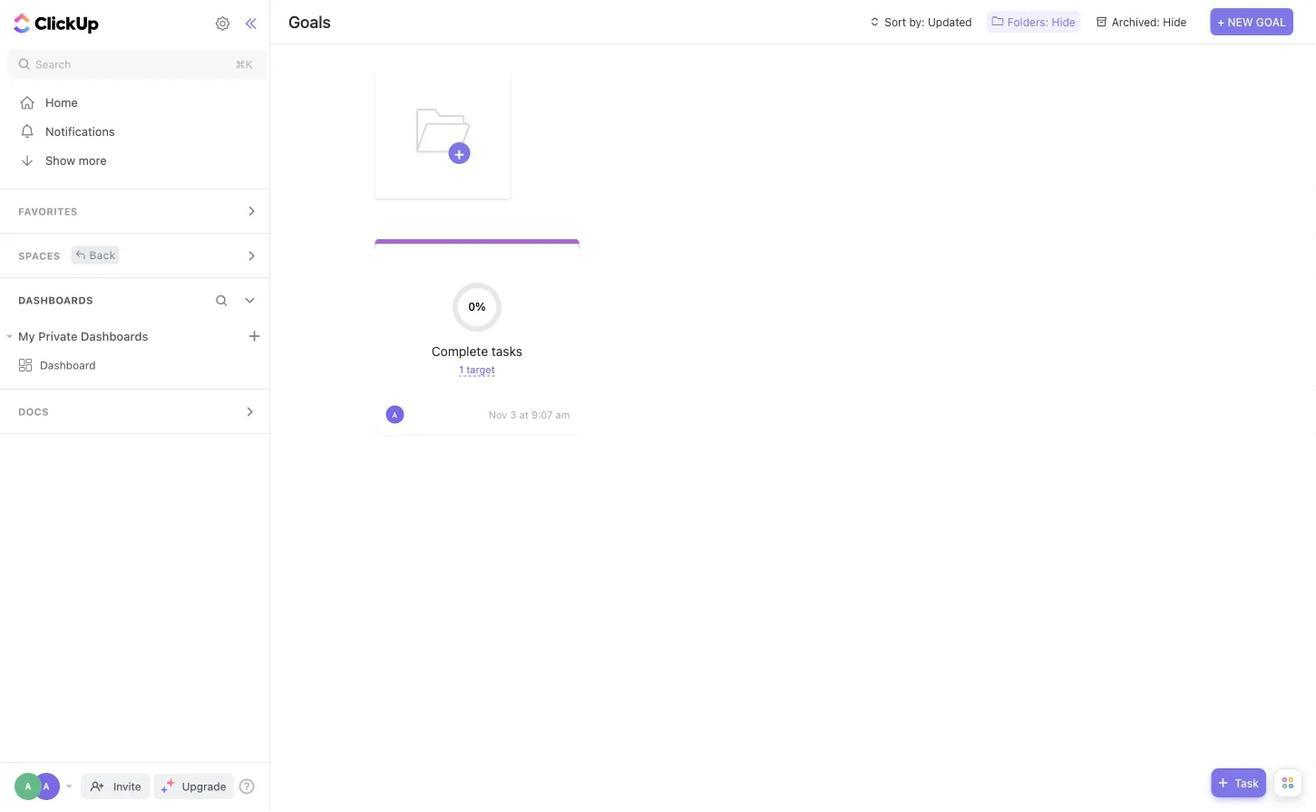 Task type: describe. For each thing, give the bounding box(es) containing it.
a button
[[384, 404, 406, 426]]

goal
[[1256, 15, 1286, 28]]

at
[[519, 409, 529, 421]]

folders:
[[1007, 15, 1049, 28]]

docs
[[18, 406, 49, 418]]

notifications
[[45, 125, 115, 138]]

nov
[[489, 409, 507, 421]]

upgrade
[[182, 781, 226, 794]]

upgrade link
[[154, 775, 234, 800]]

search
[[35, 58, 71, 71]]

back link
[[71, 246, 119, 264]]

show
[[45, 154, 75, 167]]

home
[[45, 96, 78, 109]]

⌘k
[[235, 58, 253, 71]]

nov 3 at 9:07 am
[[489, 409, 570, 421]]

new
[[1228, 15, 1253, 28]]

sparkle svg 2 image
[[161, 787, 168, 794]]

my
[[18, 330, 35, 343]]

hide for folders: hide
[[1052, 15, 1075, 28]]

home link
[[0, 88, 274, 117]]

back
[[89, 249, 116, 262]]

archived:
[[1112, 15, 1160, 28]]

dashboards
[[81, 330, 148, 343]]

dashboard
[[40, 359, 96, 372]]

0 horizontal spatial a
[[25, 782, 31, 792]]

a inside dropdown button
[[392, 411, 397, 419]]

private
[[38, 330, 78, 343]]

tasks
[[491, 344, 522, 359]]

archived: hide
[[1112, 15, 1187, 28]]

complete tasks 1 target
[[431, 344, 522, 376]]

task
[[1235, 777, 1259, 790]]

1 horizontal spatial a
[[43, 782, 49, 792]]

target
[[466, 364, 495, 376]]

sort by: updated button
[[863, 11, 977, 33]]



Task type: locate. For each thing, give the bounding box(es) containing it.
2 horizontal spatial a
[[392, 411, 397, 419]]

sort by: updated
[[885, 15, 972, 28]]

1 horizontal spatial hide
[[1163, 15, 1187, 28]]

sidebar navigation
[[0, 0, 274, 811]]

1 vertical spatial +
[[454, 143, 464, 163]]

+
[[1218, 15, 1225, 28], [454, 143, 464, 163]]

+ for +
[[454, 143, 464, 163]]

1 horizontal spatial +
[[1218, 15, 1225, 28]]

show more
[[45, 154, 107, 167]]

hide right folders: at right
[[1052, 15, 1075, 28]]

0 vertical spatial +
[[1218, 15, 1225, 28]]

3
[[510, 409, 516, 421]]

+ for + new goal
[[1218, 15, 1225, 28]]

0 horizontal spatial hide
[[1052, 15, 1075, 28]]

hide
[[1052, 15, 1075, 28], [1163, 15, 1187, 28]]

hide for archived: hide
[[1163, 15, 1187, 28]]

folders: hide
[[1007, 15, 1075, 28]]

sidebar settings image
[[214, 15, 231, 32]]

goals
[[288, 12, 331, 31]]

dashboards
[[18, 295, 93, 307]]

favorites button
[[0, 190, 274, 233]]

spaces
[[18, 250, 60, 262]]

1
[[459, 364, 464, 376]]

invite
[[113, 781, 141, 794]]

0 horizontal spatial +
[[454, 143, 464, 163]]

+ new goal
[[1218, 15, 1286, 28]]

favorites
[[18, 206, 78, 218]]

hide right archived:
[[1163, 15, 1187, 28]]

more
[[79, 154, 107, 167]]

sort
[[885, 15, 906, 28]]

my private dashboards
[[18, 330, 148, 343]]

2 hide from the left
[[1163, 15, 1187, 28]]

am
[[556, 409, 570, 421]]

9:07
[[531, 409, 553, 421]]

a
[[392, 411, 397, 419], [25, 782, 31, 792], [43, 782, 49, 792]]

sparkle svg 1 image
[[167, 779, 176, 788]]

dashboard link
[[0, 351, 274, 380]]

complete
[[431, 344, 488, 359]]

by:
[[909, 15, 925, 28]]

updated
[[928, 15, 972, 28]]

notifications link
[[0, 117, 274, 146]]

1 hide from the left
[[1052, 15, 1075, 28]]



Task type: vqa. For each thing, say whether or not it's contained in the screenshot.
Favorites
yes



